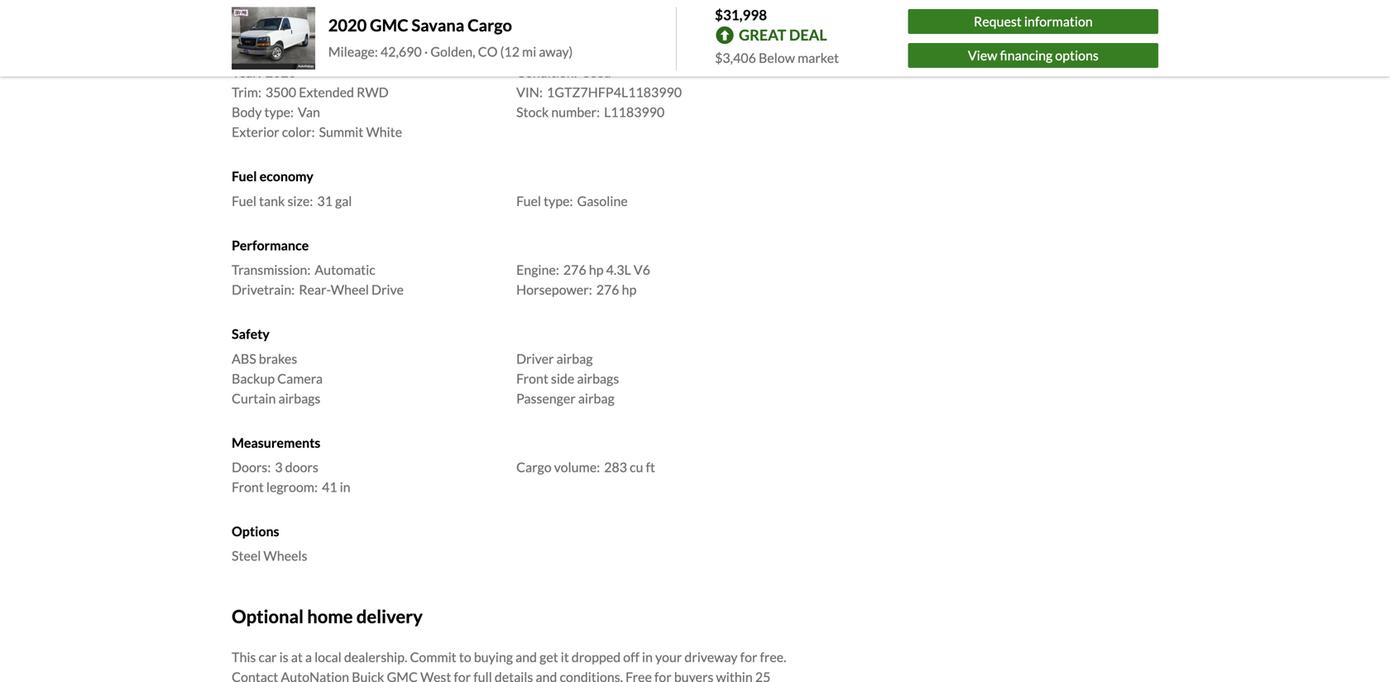 Task type: describe. For each thing, give the bounding box(es) containing it.
is
[[279, 649, 289, 665]]

cargo inside "2020 gmc savana cargo mileage: 42,690 · golden, co (12 mi away)"
[[468, 15, 512, 35]]

1 vertical spatial type:
[[544, 193, 573, 209]]

make:
[[232, 25, 267, 41]]

savana inside "2020 gmc savana cargo mileage: 42,690 · golden, co (12 mi away)"
[[412, 15, 465, 35]]

cargo volume: 283 cu ft
[[517, 459, 655, 475]]

cargo inside make: gmc model: savana cargo year: 2020 trim: 3500 extended rwd body type: van exterior color: summit white
[[320, 44, 355, 61]]

$3,406
[[715, 50, 756, 66]]

full
[[474, 669, 492, 682]]

a
[[305, 649, 312, 665]]

31
[[317, 193, 333, 209]]

options
[[232, 523, 279, 539]]

vin:
[[517, 84, 543, 100]]

fuel tank size: 31 gal
[[232, 193, 352, 209]]

request
[[974, 13, 1022, 29]]

local
[[315, 649, 342, 665]]

transmission:
[[232, 262, 311, 278]]

safety
[[232, 326, 270, 342]]

drive
[[372, 282, 404, 298]]

side
[[551, 370, 575, 386]]

details
[[495, 669, 533, 682]]

model:
[[232, 44, 272, 61]]

information
[[1025, 13, 1093, 29]]

fuel economy
[[232, 168, 314, 184]]

2 horizontal spatial for
[[740, 649, 758, 665]]

2020 inside "2020 gmc savana cargo mileage: 42,690 · golden, co (12 mi away)"
[[328, 15, 367, 35]]

color:
[[282, 124, 315, 140]]

gal
[[335, 193, 352, 209]]

white
[[366, 124, 402, 140]]

ft
[[646, 459, 655, 475]]

great
[[739, 26, 787, 44]]

0 horizontal spatial for
[[454, 669, 471, 682]]

home
[[307, 606, 353, 627]]

dropped
[[572, 649, 621, 665]]

engine: 276 hp 4.3l v6 horsepower: 276 hp
[[517, 262, 651, 298]]

horsepower:
[[517, 282, 592, 298]]

west
[[420, 669, 451, 682]]

41
[[322, 479, 337, 495]]

mi inside mileage: 42,690 mi condition: used vin: 1gtz7hfp4l1183990 stock number: l1183990
[[614, 44, 628, 61]]

(12
[[500, 43, 520, 59]]

it
[[561, 649, 569, 665]]

used
[[582, 64, 611, 80]]

delivery
[[357, 606, 423, 627]]

cu
[[630, 459, 643, 475]]

fuel for fuel economy
[[232, 168, 257, 184]]

airbags inside driver airbag front side airbags passenger airbag
[[577, 370, 619, 386]]

fuel type: gasoline
[[517, 193, 628, 209]]

performance
[[232, 237, 309, 253]]

exterior
[[232, 124, 279, 140]]

automatic
[[315, 262, 376, 278]]

l1183990
[[604, 104, 665, 120]]

car
[[259, 649, 277, 665]]

driveway
[[685, 649, 738, 665]]

request information
[[974, 13, 1093, 29]]

contact
[[232, 669, 278, 682]]

driver airbag front side airbags passenger airbag
[[517, 350, 619, 406]]

gmc for model:
[[272, 25, 303, 41]]

get
[[540, 649, 558, 665]]

away)
[[539, 43, 573, 59]]

request information button
[[909, 9, 1159, 34]]

to
[[459, 649, 471, 665]]

number:
[[552, 104, 600, 120]]

1 vertical spatial airbag
[[578, 390, 615, 406]]

buyers
[[674, 669, 714, 682]]

drivetrain:
[[232, 282, 295, 298]]

brakes
[[259, 350, 297, 367]]

2 horizontal spatial cargo
[[517, 459, 552, 475]]

fuel for fuel type: gasoline
[[517, 193, 541, 209]]

driver
[[517, 350, 554, 367]]

extended
[[299, 84, 354, 100]]

below
[[759, 50, 795, 66]]

3
[[275, 459, 283, 475]]

commit
[[410, 649, 457, 665]]

mileage: 42,690 mi condition: used vin: 1gtz7hfp4l1183990 stock number: l1183990
[[517, 44, 682, 120]]

legroom:
[[266, 479, 318, 495]]

wheel
[[331, 282, 369, 298]]

3500
[[266, 84, 296, 100]]

golden,
[[431, 43, 476, 59]]

buying
[[474, 649, 513, 665]]

doors:
[[232, 459, 271, 475]]



Task type: vqa. For each thing, say whether or not it's contained in the screenshot.
the leftmost try
no



Task type: locate. For each thing, give the bounding box(es) containing it.
steel
[[232, 548, 261, 564]]

options
[[1056, 47, 1099, 63]]

front inside driver airbag front side airbags passenger airbag
[[517, 370, 549, 386]]

gasoline
[[577, 193, 628, 209]]

0 horizontal spatial cargo
[[320, 44, 355, 61]]

airbag up side
[[557, 350, 593, 367]]

0 horizontal spatial 276
[[564, 262, 587, 278]]

savana up '·'
[[412, 15, 465, 35]]

for down the your
[[655, 669, 672, 682]]

type:
[[264, 104, 294, 120], [544, 193, 573, 209]]

dealership.
[[344, 649, 408, 665]]

0 vertical spatial in
[[340, 479, 351, 495]]

mileage: inside mileage: 42,690 mi condition: used vin: 1gtz7hfp4l1183990 stock number: l1183990
[[517, 44, 566, 61]]

1 horizontal spatial 276
[[596, 282, 620, 298]]

283
[[604, 459, 627, 475]]

0 vertical spatial cargo
[[468, 15, 512, 35]]

0 horizontal spatial savana
[[277, 44, 318, 61]]

in right off
[[642, 649, 653, 665]]

1 horizontal spatial hp
[[622, 282, 637, 298]]

0 horizontal spatial in
[[340, 479, 351, 495]]

abs brakes backup camera curtain airbags
[[232, 350, 323, 406]]

within
[[716, 669, 753, 682]]

0 horizontal spatial 42,690
[[381, 43, 422, 59]]

cargo up extended
[[320, 44, 355, 61]]

0 vertical spatial airbags
[[577, 370, 619, 386]]

front
[[517, 370, 549, 386], [232, 479, 264, 495]]

airbags
[[577, 370, 619, 386], [279, 390, 321, 406]]

steel wheels
[[232, 548, 307, 564]]

and down get
[[536, 669, 557, 682]]

1 vertical spatial in
[[642, 649, 653, 665]]

276 up horsepower:
[[564, 262, 587, 278]]

at
[[291, 649, 303, 665]]

camera
[[277, 370, 323, 386]]

1 vertical spatial 2020
[[266, 64, 296, 80]]

2 vertical spatial cargo
[[517, 459, 552, 475]]

in inside this car is at a local dealership. commit to buying and get it dropped off in your driveway for free. contact autonation buick gmc west for full details and conditions. free for buyers within 2
[[642, 649, 653, 665]]

0 vertical spatial 2020
[[328, 15, 367, 35]]

overview
[[232, 0, 290, 16]]

wheels
[[264, 548, 307, 564]]

0 horizontal spatial airbags
[[279, 390, 321, 406]]

measurements
[[232, 434, 321, 451]]

front down the driver
[[517, 370, 549, 386]]

size:
[[288, 193, 313, 209]]

fuel
[[232, 168, 257, 184], [232, 193, 257, 209], [517, 193, 541, 209]]

this
[[232, 649, 256, 665]]

1 horizontal spatial savana
[[412, 15, 465, 35]]

gmc inside make: gmc model: savana cargo year: 2020 trim: 3500 extended rwd body type: van exterior color: summit white
[[272, 25, 303, 41]]

1 horizontal spatial airbags
[[577, 370, 619, 386]]

conditions.
[[560, 669, 623, 682]]

42,690 up used
[[570, 44, 612, 61]]

0 vertical spatial savana
[[412, 15, 465, 35]]

0 vertical spatial front
[[517, 370, 549, 386]]

$31,998
[[715, 6, 767, 23]]

year:
[[232, 64, 261, 80]]

autonation
[[281, 669, 349, 682]]

·
[[424, 43, 428, 59]]

gmc inside this car is at a local dealership. commit to buying and get it dropped off in your driveway for free. contact autonation buick gmc west for full details and conditions. free for buyers within 2
[[387, 669, 418, 682]]

0 vertical spatial airbag
[[557, 350, 593, 367]]

42,690 inside "2020 gmc savana cargo mileage: 42,690 · golden, co (12 mi away)"
[[381, 43, 422, 59]]

condition:
[[517, 64, 578, 80]]

1 horizontal spatial type:
[[544, 193, 573, 209]]

mileage: up condition:
[[517, 44, 566, 61]]

276
[[564, 262, 587, 278], [596, 282, 620, 298]]

view financing options button
[[909, 43, 1159, 68]]

0 vertical spatial hp
[[589, 262, 604, 278]]

0 vertical spatial 276
[[564, 262, 587, 278]]

optional home delivery
[[232, 606, 423, 627]]

body
[[232, 104, 262, 120]]

and up the details
[[516, 649, 537, 665]]

van
[[298, 104, 320, 120]]

4.3l
[[606, 262, 631, 278]]

2020 gmc savana cargo mileage: 42,690 · golden, co (12 mi away)
[[328, 15, 573, 59]]

1 horizontal spatial in
[[642, 649, 653, 665]]

1 horizontal spatial 2020
[[328, 15, 367, 35]]

free.
[[760, 649, 787, 665]]

0 horizontal spatial hp
[[589, 262, 604, 278]]

1 horizontal spatial mileage:
[[517, 44, 566, 61]]

2020 gmc savana cargo image
[[232, 7, 315, 70]]

financing
[[1000, 47, 1053, 63]]

savana
[[412, 15, 465, 35], [277, 44, 318, 61]]

great deal
[[739, 26, 827, 44]]

1 vertical spatial front
[[232, 479, 264, 495]]

42,690 left '·'
[[381, 43, 422, 59]]

hp
[[589, 262, 604, 278], [622, 282, 637, 298]]

fuel left tank
[[232, 193, 257, 209]]

savana up "3500"
[[277, 44, 318, 61]]

abs
[[232, 350, 256, 367]]

mi up 1gtz7hfp4l1183990
[[614, 44, 628, 61]]

1 vertical spatial savana
[[277, 44, 318, 61]]

for down to
[[454, 669, 471, 682]]

fuel for fuel tank size: 31 gal
[[232, 193, 257, 209]]

1 horizontal spatial 42,690
[[570, 44, 612, 61]]

gmc down overview
[[272, 25, 303, 41]]

for up within
[[740, 649, 758, 665]]

make: gmc model: savana cargo year: 2020 trim: 3500 extended rwd body type: van exterior color: summit white
[[232, 25, 402, 140]]

42,690
[[381, 43, 422, 59], [570, 44, 612, 61]]

mi right (12 at the left of page
[[522, 43, 537, 59]]

0 horizontal spatial mi
[[522, 43, 537, 59]]

2020
[[328, 15, 367, 35], [266, 64, 296, 80]]

view
[[968, 47, 998, 63]]

airbags inside abs brakes backup camera curtain airbags
[[279, 390, 321, 406]]

mileage: inside "2020 gmc savana cargo mileage: 42,690 · golden, co (12 mi away)"
[[328, 43, 378, 59]]

savana inside make: gmc model: savana cargo year: 2020 trim: 3500 extended rwd body type: van exterior color: summit white
[[277, 44, 318, 61]]

co
[[478, 43, 498, 59]]

in right '41'
[[340, 479, 351, 495]]

mi inside "2020 gmc savana cargo mileage: 42,690 · golden, co (12 mi away)"
[[522, 43, 537, 59]]

$3,406 below market
[[715, 50, 839, 66]]

1 vertical spatial hp
[[622, 282, 637, 298]]

airbags right side
[[577, 370, 619, 386]]

doors: 3 doors front legroom: 41 in
[[232, 459, 351, 495]]

0 horizontal spatial 2020
[[266, 64, 296, 80]]

rear-
[[299, 282, 331, 298]]

0 vertical spatial type:
[[264, 104, 294, 120]]

0 horizontal spatial mileage:
[[328, 43, 378, 59]]

airbag right passenger
[[578, 390, 615, 406]]

276 down 4.3l
[[596, 282, 620, 298]]

buick
[[352, 669, 384, 682]]

2020 up extended
[[328, 15, 367, 35]]

fuel left economy
[[232, 168, 257, 184]]

1 horizontal spatial for
[[655, 669, 672, 682]]

market
[[798, 50, 839, 66]]

0 horizontal spatial front
[[232, 479, 264, 495]]

doors
[[285, 459, 318, 475]]

0 horizontal spatial type:
[[264, 104, 294, 120]]

front inside doors: 3 doors front legroom: 41 in
[[232, 479, 264, 495]]

optional
[[232, 606, 304, 627]]

backup
[[232, 370, 275, 386]]

summit
[[319, 124, 364, 140]]

volume:
[[554, 459, 600, 475]]

type: down "3500"
[[264, 104, 294, 120]]

type: left gasoline
[[544, 193, 573, 209]]

fuel up engine:
[[517, 193, 541, 209]]

type: inside make: gmc model: savana cargo year: 2020 trim: 3500 extended rwd body type: van exterior color: summit white
[[264, 104, 294, 120]]

cargo up 'co'
[[468, 15, 512, 35]]

mileage: up rwd
[[328, 43, 378, 59]]

passenger
[[517, 390, 576, 406]]

cargo left volume:
[[517, 459, 552, 475]]

in inside doors: 3 doors front legroom: 41 in
[[340, 479, 351, 495]]

gmc inside "2020 gmc savana cargo mileage: 42,690 · golden, co (12 mi away)"
[[370, 15, 409, 35]]

0 vertical spatial and
[[516, 649, 537, 665]]

1 vertical spatial 276
[[596, 282, 620, 298]]

front down doors:
[[232, 479, 264, 495]]

1 horizontal spatial mi
[[614, 44, 628, 61]]

gmc up rwd
[[370, 15, 409, 35]]

cargo
[[468, 15, 512, 35], [320, 44, 355, 61], [517, 459, 552, 475]]

airbags down camera
[[279, 390, 321, 406]]

free
[[626, 669, 652, 682]]

42,690 inside mileage: 42,690 mi condition: used vin: 1gtz7hfp4l1183990 stock number: l1183990
[[570, 44, 612, 61]]

stock
[[517, 104, 549, 120]]

2020 up "3500"
[[266, 64, 296, 80]]

economy
[[260, 168, 314, 184]]

1 horizontal spatial front
[[517, 370, 549, 386]]

1 horizontal spatial cargo
[[468, 15, 512, 35]]

v6
[[634, 262, 651, 278]]

this car is at a local dealership. commit to buying and get it dropped off in your driveway for free. contact autonation buick gmc west for full details and conditions. free for buyers within 2
[[232, 649, 787, 682]]

in
[[340, 479, 351, 495], [642, 649, 653, 665]]

hp left 4.3l
[[589, 262, 604, 278]]

hp down 4.3l
[[622, 282, 637, 298]]

deal
[[789, 26, 827, 44]]

gmc for savana
[[370, 15, 409, 35]]

1 vertical spatial airbags
[[279, 390, 321, 406]]

1 vertical spatial cargo
[[320, 44, 355, 61]]

transmission: automatic drivetrain: rear-wheel drive
[[232, 262, 404, 298]]

1 vertical spatial and
[[536, 669, 557, 682]]

1gtz7hfp4l1183990
[[547, 84, 682, 100]]

gmc down dealership.
[[387, 669, 418, 682]]

your
[[656, 649, 682, 665]]

2020 inside make: gmc model: savana cargo year: 2020 trim: 3500 extended rwd body type: van exterior color: summit white
[[266, 64, 296, 80]]



